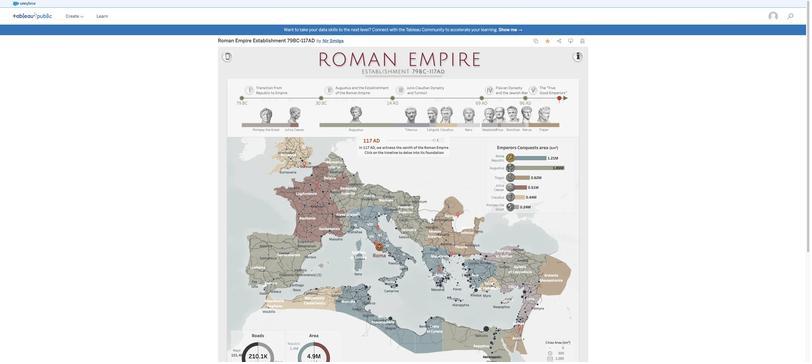 Task type: describe. For each thing, give the bounding box(es) containing it.
→
[[518, 27, 523, 32]]

roman
[[218, 38, 234, 44]]

establishment
[[253, 38, 286, 44]]

go to search image
[[781, 13, 800, 20]]

accelerate
[[451, 27, 471, 32]]

show me link
[[499, 27, 518, 32]]

level?
[[361, 27, 372, 32]]

2 the from the left
[[399, 27, 405, 32]]

want to take your data skills to the next level? connect with the tableau community to accelerate your learning. show me →
[[284, 27, 523, 32]]

tableau
[[406, 27, 421, 32]]

salesforce logo image
[[13, 2, 35, 6]]

me
[[511, 27, 518, 32]]

learn
[[97, 14, 108, 19]]

1 the from the left
[[344, 27, 350, 32]]

3 to from the left
[[446, 27, 450, 32]]

empire
[[235, 38, 252, 44]]

‫nir
[[323, 38, 329, 43]]

connect
[[373, 27, 389, 32]]

learning.
[[481, 27, 498, 32]]

117ad
[[301, 38, 315, 44]]

data
[[319, 27, 328, 32]]

nominate for viz of the day image
[[581, 38, 585, 44]]



Task type: locate. For each thing, give the bounding box(es) containing it.
by
[[317, 38, 321, 43]]

terry.turtle image
[[769, 11, 779, 22]]

2 your from the left
[[472, 27, 481, 32]]

1 horizontal spatial your
[[472, 27, 481, 32]]

0 horizontal spatial your
[[309, 27, 318, 32]]

79bc-
[[287, 38, 301, 44]]

1 to from the left
[[295, 27, 299, 32]]

1 horizontal spatial to
[[339, 27, 343, 32]]

your left learning.
[[472, 27, 481, 32]]

with
[[390, 27, 398, 32]]

roman empire establishment 79bc-117ad by ‫nir smilga‬‎
[[218, 38, 344, 44]]

logo image
[[13, 12, 52, 19]]

0 horizontal spatial to
[[295, 27, 299, 32]]

community
[[422, 27, 445, 32]]

to
[[295, 27, 299, 32], [339, 27, 343, 32], [446, 27, 450, 32]]

to left accelerate
[[446, 27, 450, 32]]

make a copy image
[[534, 39, 539, 43]]

to right skills in the left top of the page
[[339, 27, 343, 32]]

skills
[[329, 27, 338, 32]]

your
[[309, 27, 318, 32], [472, 27, 481, 32]]

the
[[344, 27, 350, 32], [399, 27, 405, 32]]

1 your from the left
[[309, 27, 318, 32]]

1 horizontal spatial the
[[399, 27, 405, 32]]

favorite button image
[[546, 39, 550, 43]]

2 horizontal spatial to
[[446, 27, 450, 32]]

the left the next
[[344, 27, 350, 32]]

learn link
[[90, 8, 114, 25]]

2 to from the left
[[339, 27, 343, 32]]

show
[[499, 27, 510, 32]]

take
[[300, 27, 308, 32]]

‫nir smilga‬‎ link
[[323, 38, 344, 44]]

smilga‬‎
[[330, 38, 344, 43]]

your right take
[[309, 27, 318, 32]]

want
[[284, 27, 294, 32]]

create
[[66, 14, 79, 19]]

0 horizontal spatial the
[[344, 27, 350, 32]]

to left take
[[295, 27, 299, 32]]

create button
[[59, 8, 90, 25]]

next
[[351, 27, 360, 32]]

the right with
[[399, 27, 405, 32]]



Task type: vqa. For each thing, say whether or not it's contained in the screenshot.
‫Nir Smilga‬‎ link
yes



